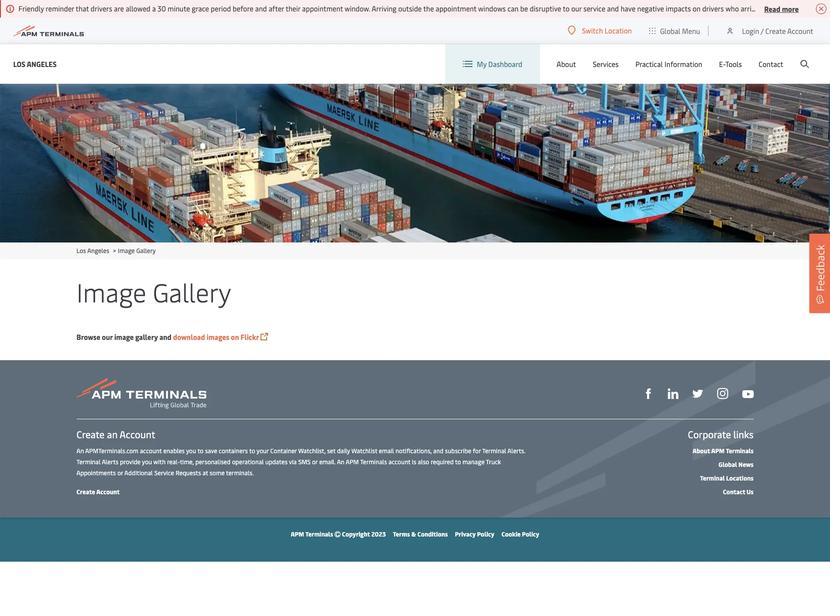 Task type: vqa. For each thing, say whether or not it's contained in the screenshot.
"CONTACT" related to Contact
yes



Task type: describe. For each thing, give the bounding box(es) containing it.
instagram image
[[717, 388, 728, 399]]

flickr
[[241, 332, 259, 342]]

their
[[286, 4, 300, 13]]

containers
[[219, 447, 248, 455]]

ar
[[826, 4, 830, 13]]

and inside an apmterminals.com account enables you to save containers to your container watchlist, set daily watchlist email notifications, and subscribe for terminal alerts. terminal alerts provide you with real-time, personalised operational updates via sms or email. an apm terminals account is also required to manage truck appointments or additional service requests at some terminals.
[[433, 447, 444, 455]]

global news
[[719, 460, 754, 469]]

service
[[154, 469, 174, 477]]

2 horizontal spatial terminals
[[726, 447, 754, 455]]

corporate links
[[688, 428, 754, 441]]

instagram link
[[717, 387, 728, 399]]

manage
[[463, 458, 485, 466]]

window.
[[345, 4, 370, 13]]

save
[[205, 447, 217, 455]]

download images on flickr link
[[173, 332, 259, 342]]

tools
[[725, 59, 742, 69]]

about button
[[557, 44, 576, 84]]

1 horizontal spatial you
[[186, 447, 196, 455]]

1 horizontal spatial terminal
[[482, 447, 506, 455]]

&
[[411, 530, 416, 538]]

1 vertical spatial gallery
[[153, 274, 231, 309]]

have
[[621, 4, 636, 13]]

0 horizontal spatial on
[[231, 332, 239, 342]]

0 vertical spatial apm
[[711, 447, 725, 455]]

image gallery
[[76, 274, 231, 309]]

the
[[423, 4, 434, 13]]

switch location
[[582, 26, 632, 35]]

privacy
[[455, 530, 476, 538]]

conditions
[[418, 530, 448, 538]]

1 drivers from the left
[[91, 4, 112, 13]]

practical information
[[636, 59, 702, 69]]

watchlist,
[[298, 447, 326, 455]]

feedback
[[813, 245, 828, 291]]

to left your
[[249, 447, 255, 455]]

grace
[[192, 4, 209, 13]]

1 vertical spatial terminal
[[76, 458, 101, 466]]

impacts
[[666, 4, 691, 13]]

linkedin image
[[668, 389, 678, 399]]

los angeles
[[13, 59, 57, 69]]

create an account
[[76, 428, 155, 441]]

requests
[[176, 469, 201, 477]]

friendly
[[19, 4, 44, 13]]

cookie policy link
[[502, 530, 539, 538]]

linkedin__x28_alt_x29__3_ link
[[668, 387, 678, 399]]

copyright
[[342, 530, 370, 538]]

read more button
[[764, 3, 799, 14]]

2 vertical spatial account
[[96, 488, 120, 496]]

sms
[[298, 458, 311, 466]]

los for los angeles
[[13, 59, 25, 69]]

terminals.
[[226, 469, 254, 477]]

read more
[[764, 4, 799, 13]]

drivers
[[788, 4, 810, 13]]

contact button
[[759, 44, 784, 84]]

us
[[747, 488, 754, 496]]

and right gallery
[[159, 332, 171, 342]]

contact for contact us
[[723, 488, 745, 496]]

los angeles pier 400 image
[[0, 84, 830, 243]]

corporate
[[688, 428, 731, 441]]

account inside login / create account link
[[787, 26, 813, 35]]

download images on flickr
[[173, 332, 259, 342]]

twitter image
[[692, 389, 703, 399]]

additional
[[124, 469, 153, 477]]

locations
[[726, 474, 754, 482]]

period
[[211, 4, 231, 13]]

contact us link
[[723, 488, 754, 496]]

facebook image
[[643, 389, 654, 399]]

1 vertical spatial account
[[120, 428, 155, 441]]

angeles for los angeles > image gallery
[[87, 246, 109, 255]]

terms & conditions
[[393, 530, 448, 538]]

disruptive
[[530, 4, 561, 13]]

e-
[[719, 59, 725, 69]]

about apm terminals link
[[693, 447, 754, 455]]

terms & conditions link
[[393, 530, 448, 538]]

to down subscribe
[[455, 458, 461, 466]]

my dashboard
[[477, 59, 522, 69]]

1 vertical spatial or
[[117, 469, 123, 477]]

alerts.
[[508, 447, 525, 455]]

0 vertical spatial our
[[571, 4, 582, 13]]

apm terminals ⓒ copyright 2023
[[291, 530, 386, 538]]

terminal locations link
[[700, 474, 754, 482]]

your
[[257, 447, 269, 455]]

terms
[[393, 530, 410, 538]]

before
[[233, 4, 253, 13]]

0 vertical spatial account
[[140, 447, 162, 455]]

apm inside an apmterminals.com account enables you to save containers to your container watchlist, set daily watchlist email notifications, and subscribe for terminal alerts. terminal alerts provide you with real-time, personalised operational updates via sms or email. an apm terminals account is also required to manage truck appointments or additional service requests at some terminals.
[[346, 458, 359, 466]]

0 horizontal spatial terminals
[[305, 530, 333, 538]]

cookie policy
[[502, 530, 539, 538]]

allowed
[[126, 4, 150, 13]]

time,
[[180, 458, 194, 466]]

minute
[[168, 4, 190, 13]]

location
[[605, 26, 632, 35]]

switch
[[582, 26, 603, 35]]

2 vertical spatial terminal
[[700, 474, 725, 482]]

create for create an account
[[76, 428, 105, 441]]

time.
[[770, 4, 786, 13]]

privacy policy link
[[455, 530, 495, 538]]

also
[[418, 458, 429, 466]]

2 horizontal spatial on
[[761, 4, 769, 13]]

1 vertical spatial you
[[142, 458, 152, 466]]

about for about apm terminals
[[693, 447, 710, 455]]

policy for cookie policy
[[522, 530, 539, 538]]

windows
[[478, 4, 506, 13]]

menu
[[682, 26, 700, 35]]

close alert image
[[816, 4, 827, 14]]

browse our image gallery and
[[76, 332, 173, 342]]

>
[[113, 246, 116, 255]]

los angeles > image gallery
[[76, 246, 156, 255]]

global menu button
[[641, 17, 709, 44]]

youtube image
[[742, 390, 754, 398]]

0 vertical spatial create
[[766, 26, 786, 35]]

dashboard
[[488, 59, 522, 69]]

terminals inside an apmterminals.com account enables you to save containers to your container watchlist, set daily watchlist email notifications, and subscribe for terminal alerts. terminal alerts provide you with real-time, personalised operational updates via sms or email. an apm terminals account is also required to manage truck appointments or additional service requests at some terminals.
[[360, 458, 387, 466]]

for
[[473, 447, 481, 455]]

global for global news
[[719, 460, 737, 469]]

arrive
[[741, 4, 759, 13]]



Task type: locate. For each thing, give the bounding box(es) containing it.
that left ar
[[811, 4, 825, 13]]

provide
[[120, 458, 141, 466]]

and left have on the right top
[[607, 4, 619, 13]]

outside
[[398, 4, 422, 13]]

reminder
[[46, 4, 74, 13]]

to left save
[[198, 447, 203, 455]]

about down corporate
[[693, 447, 710, 455]]

apmt footer logo image
[[76, 378, 206, 409]]

2 policy from the left
[[522, 530, 539, 538]]

apm down corporate links
[[711, 447, 725, 455]]

you
[[186, 447, 196, 455], [142, 458, 152, 466]]

0 vertical spatial about
[[557, 59, 576, 69]]

our left service
[[571, 4, 582, 13]]

on right impacts
[[693, 4, 701, 13]]

0 horizontal spatial terminal
[[76, 458, 101, 466]]

services button
[[593, 44, 619, 84]]

create down appointments
[[76, 488, 95, 496]]

0 horizontal spatial you
[[142, 458, 152, 466]]

e-tools button
[[719, 44, 742, 84]]

1 horizontal spatial terminals
[[360, 458, 387, 466]]

0 horizontal spatial drivers
[[91, 4, 112, 13]]

2 that from the left
[[811, 4, 825, 13]]

at
[[203, 469, 208, 477]]

are
[[114, 4, 124, 13]]

be
[[520, 4, 528, 13]]

angeles for los angeles
[[27, 59, 57, 69]]

los
[[13, 59, 25, 69], [76, 246, 86, 255]]

apm left ⓒ
[[291, 530, 304, 538]]

apm
[[711, 447, 725, 455], [346, 458, 359, 466], [291, 530, 304, 538]]

container
[[270, 447, 297, 455]]

policy for privacy policy
[[477, 530, 495, 538]]

0 vertical spatial image
[[118, 246, 135, 255]]

apm down daily
[[346, 458, 359, 466]]

policy
[[477, 530, 495, 538], [522, 530, 539, 538]]

0 vertical spatial angeles
[[27, 59, 57, 69]]

2 horizontal spatial apm
[[711, 447, 725, 455]]

email.
[[319, 458, 336, 466]]

0 vertical spatial an
[[76, 447, 84, 455]]

my dashboard button
[[463, 44, 522, 84]]

global news link
[[719, 460, 754, 469]]

0 vertical spatial contact
[[759, 59, 784, 69]]

1 horizontal spatial policy
[[522, 530, 539, 538]]

terminals down watchlist in the left bottom of the page
[[360, 458, 387, 466]]

and up required
[[433, 447, 444, 455]]

you left with
[[142, 458, 152, 466]]

create for create account
[[76, 488, 95, 496]]

1 vertical spatial image
[[76, 274, 146, 309]]

on
[[693, 4, 701, 13], [761, 4, 769, 13], [231, 332, 239, 342]]

global inside button
[[660, 26, 681, 35]]

download
[[173, 332, 205, 342]]

0 vertical spatial account
[[787, 26, 813, 35]]

1 vertical spatial contact
[[723, 488, 745, 496]]

policy right privacy
[[477, 530, 495, 538]]

0 horizontal spatial that
[[76, 4, 89, 13]]

an apmterminals.com account enables you to save containers to your container watchlist, set daily watchlist email notifications, and subscribe for terminal alerts. terminal alerts provide you with real-time, personalised operational updates via sms or email. an apm terminals account is also required to manage truck appointments or additional service requests at some terminals.
[[76, 447, 525, 477]]

contact down login / create account link
[[759, 59, 784, 69]]

is
[[412, 458, 416, 466]]

a
[[152, 4, 156, 13]]

login
[[742, 26, 759, 35]]

to right disruptive
[[563, 4, 570, 13]]

image
[[118, 246, 135, 255], [76, 274, 146, 309]]

1 vertical spatial an
[[337, 458, 344, 466]]

about for about
[[557, 59, 576, 69]]

news
[[739, 460, 754, 469]]

0 vertical spatial you
[[186, 447, 196, 455]]

0 vertical spatial terminals
[[726, 447, 754, 455]]

account down drivers
[[787, 26, 813, 35]]

friendly reminder that drivers are allowed a 30 minute grace period before and after their appointment window. arriving outside the appointment windows can be disruptive to our service and have negative impacts on drivers who arrive on time. drivers that ar
[[19, 4, 830, 13]]

1 vertical spatial our
[[102, 332, 113, 342]]

our left the image
[[102, 332, 113, 342]]

account down appointments
[[96, 488, 120, 496]]

1 vertical spatial terminals
[[360, 458, 387, 466]]

terminals left ⓒ
[[305, 530, 333, 538]]

fill 44 link
[[692, 387, 703, 399]]

image down >
[[76, 274, 146, 309]]

1 vertical spatial about
[[693, 447, 710, 455]]

1 vertical spatial account
[[389, 458, 411, 466]]

terminal up truck
[[482, 447, 506, 455]]

global left menu
[[660, 26, 681, 35]]

terminals up global news link
[[726, 447, 754, 455]]

angeles
[[27, 59, 57, 69], [87, 246, 109, 255]]

create account link
[[76, 488, 120, 496]]

0 horizontal spatial apm
[[291, 530, 304, 538]]

personalised
[[195, 458, 231, 466]]

1 that from the left
[[76, 4, 89, 13]]

0 horizontal spatial our
[[102, 332, 113, 342]]

global up terminal locations link
[[719, 460, 737, 469]]

an up appointments
[[76, 447, 84, 455]]

terminal down global news
[[700, 474, 725, 482]]

create left an
[[76, 428, 105, 441]]

image right >
[[118, 246, 135, 255]]

1 horizontal spatial or
[[312, 458, 318, 466]]

account up with
[[140, 447, 162, 455]]

shape link
[[643, 387, 654, 399]]

notifications,
[[396, 447, 432, 455]]

policy right cookie
[[522, 530, 539, 538]]

about left services dropdown button
[[557, 59, 576, 69]]

0 horizontal spatial los angeles link
[[13, 58, 57, 69]]

our
[[571, 4, 582, 13], [102, 332, 113, 342]]

0 horizontal spatial contact
[[723, 488, 745, 496]]

0 horizontal spatial an
[[76, 447, 84, 455]]

1 horizontal spatial about
[[693, 447, 710, 455]]

account right an
[[120, 428, 155, 441]]

0 vertical spatial los angeles link
[[13, 58, 57, 69]]

1 vertical spatial los
[[76, 246, 86, 255]]

1 vertical spatial angeles
[[87, 246, 109, 255]]

with
[[153, 458, 166, 466]]

alerts
[[102, 458, 118, 466]]

drivers left "who" in the right of the page
[[702, 4, 724, 13]]

2 drivers from the left
[[702, 4, 724, 13]]

drivers left are
[[91, 4, 112, 13]]

arriving
[[372, 4, 397, 13]]

appointment right the
[[436, 4, 477, 13]]

ⓒ
[[335, 530, 341, 538]]

0 vertical spatial los
[[13, 59, 25, 69]]

1 horizontal spatial that
[[811, 4, 825, 13]]

login / create account
[[742, 26, 813, 35]]

terminal up appointments
[[76, 458, 101, 466]]

/
[[761, 26, 764, 35]]

terminal locations
[[700, 474, 754, 482]]

2 vertical spatial create
[[76, 488, 95, 496]]

feedback button
[[810, 234, 830, 313]]

1 vertical spatial global
[[719, 460, 737, 469]]

image
[[114, 332, 134, 342]]

1 vertical spatial los angeles link
[[76, 246, 109, 255]]

or right sms
[[312, 458, 318, 466]]

1 horizontal spatial angeles
[[87, 246, 109, 255]]

2 appointment from the left
[[436, 4, 477, 13]]

to
[[563, 4, 570, 13], [198, 447, 203, 455], [249, 447, 255, 455], [455, 458, 461, 466]]

0 horizontal spatial global
[[660, 26, 681, 35]]

privacy policy
[[455, 530, 495, 538]]

an down daily
[[337, 458, 344, 466]]

about
[[557, 59, 576, 69], [693, 447, 710, 455]]

0 horizontal spatial account
[[140, 447, 162, 455]]

appointment right their
[[302, 4, 343, 13]]

updates
[[265, 458, 288, 466]]

1 appointment from the left
[[302, 4, 343, 13]]

an
[[107, 428, 118, 441]]

1 horizontal spatial contact
[[759, 59, 784, 69]]

0 horizontal spatial los
[[13, 59, 25, 69]]

after
[[269, 4, 284, 13]]

2023
[[371, 530, 386, 538]]

0 vertical spatial terminal
[[482, 447, 506, 455]]

images
[[207, 332, 229, 342]]

1 horizontal spatial global
[[719, 460, 737, 469]]

terminals
[[726, 447, 754, 455], [360, 458, 387, 466], [305, 530, 333, 538]]

on left time.
[[761, 4, 769, 13]]

1 horizontal spatial drivers
[[702, 4, 724, 13]]

set
[[327, 447, 336, 455]]

1 horizontal spatial appointment
[[436, 4, 477, 13]]

los for los angeles > image gallery
[[76, 246, 86, 255]]

2 vertical spatial terminals
[[305, 530, 333, 538]]

0 horizontal spatial appointment
[[302, 4, 343, 13]]

an
[[76, 447, 84, 455], [337, 458, 344, 466]]

contact for contact
[[759, 59, 784, 69]]

1 horizontal spatial our
[[571, 4, 582, 13]]

account
[[140, 447, 162, 455], [389, 458, 411, 466]]

can
[[508, 4, 519, 13]]

real-
[[167, 458, 180, 466]]

1 policy from the left
[[477, 530, 495, 538]]

and left after
[[255, 4, 267, 13]]

los angeles link
[[13, 58, 57, 69], [76, 246, 109, 255]]

more
[[782, 4, 799, 13]]

apmterminals.com
[[85, 447, 138, 455]]

login / create account link
[[726, 18, 813, 44]]

0 vertical spatial or
[[312, 458, 318, 466]]

you tube link
[[742, 388, 754, 399]]

you up time,
[[186, 447, 196, 455]]

or
[[312, 458, 318, 466], [117, 469, 123, 477]]

on left flickr
[[231, 332, 239, 342]]

1 vertical spatial apm
[[346, 458, 359, 466]]

watchlist
[[351, 447, 377, 455]]

account left is
[[389, 458, 411, 466]]

0 vertical spatial gallery
[[136, 246, 156, 255]]

contact down locations
[[723, 488, 745, 496]]

global
[[660, 26, 681, 35], [719, 460, 737, 469]]

services
[[593, 59, 619, 69]]

0 horizontal spatial or
[[117, 469, 123, 477]]

create right /
[[766, 26, 786, 35]]

1 horizontal spatial apm
[[346, 458, 359, 466]]

30
[[158, 4, 166, 13]]

0 horizontal spatial angeles
[[27, 59, 57, 69]]

0 vertical spatial global
[[660, 26, 681, 35]]

0 horizontal spatial about
[[557, 59, 576, 69]]

gallery
[[136, 246, 156, 255], [153, 274, 231, 309]]

that right reminder
[[76, 4, 89, 13]]

links
[[734, 428, 754, 441]]

1 horizontal spatial account
[[389, 458, 411, 466]]

or down alerts
[[117, 469, 123, 477]]

2 vertical spatial apm
[[291, 530, 304, 538]]

1 horizontal spatial los
[[76, 246, 86, 255]]

truck
[[486, 458, 501, 466]]

global for global menu
[[660, 26, 681, 35]]

gallery
[[135, 332, 158, 342]]

1 vertical spatial create
[[76, 428, 105, 441]]

negative
[[637, 4, 664, 13]]

1 horizontal spatial on
[[693, 4, 701, 13]]

subscribe
[[445, 447, 471, 455]]

required
[[431, 458, 454, 466]]

global menu
[[660, 26, 700, 35]]

2 horizontal spatial terminal
[[700, 474, 725, 482]]

information
[[665, 59, 702, 69]]

create account
[[76, 488, 120, 496]]

0 horizontal spatial policy
[[477, 530, 495, 538]]

1 horizontal spatial an
[[337, 458, 344, 466]]

1 horizontal spatial los angeles link
[[76, 246, 109, 255]]



